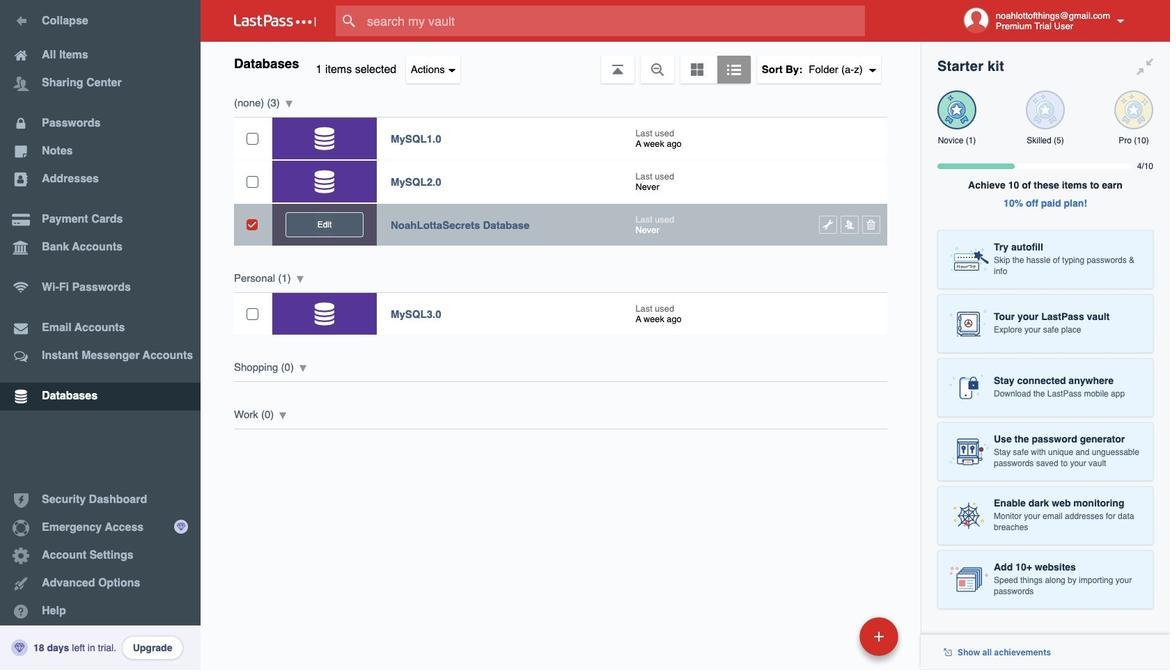 Task type: locate. For each thing, give the bounding box(es) containing it.
lastpass image
[[234, 15, 316, 27]]

main navigation navigation
[[0, 0, 201, 671]]

vault options navigation
[[201, 42, 921, 84]]



Task type: describe. For each thing, give the bounding box(es) containing it.
new item navigation
[[764, 614, 907, 671]]

Search search field
[[336, 6, 892, 36]]

new item element
[[764, 617, 904, 657]]

search my vault text field
[[336, 6, 892, 36]]



Task type: vqa. For each thing, say whether or not it's contained in the screenshot.
dialog
no



